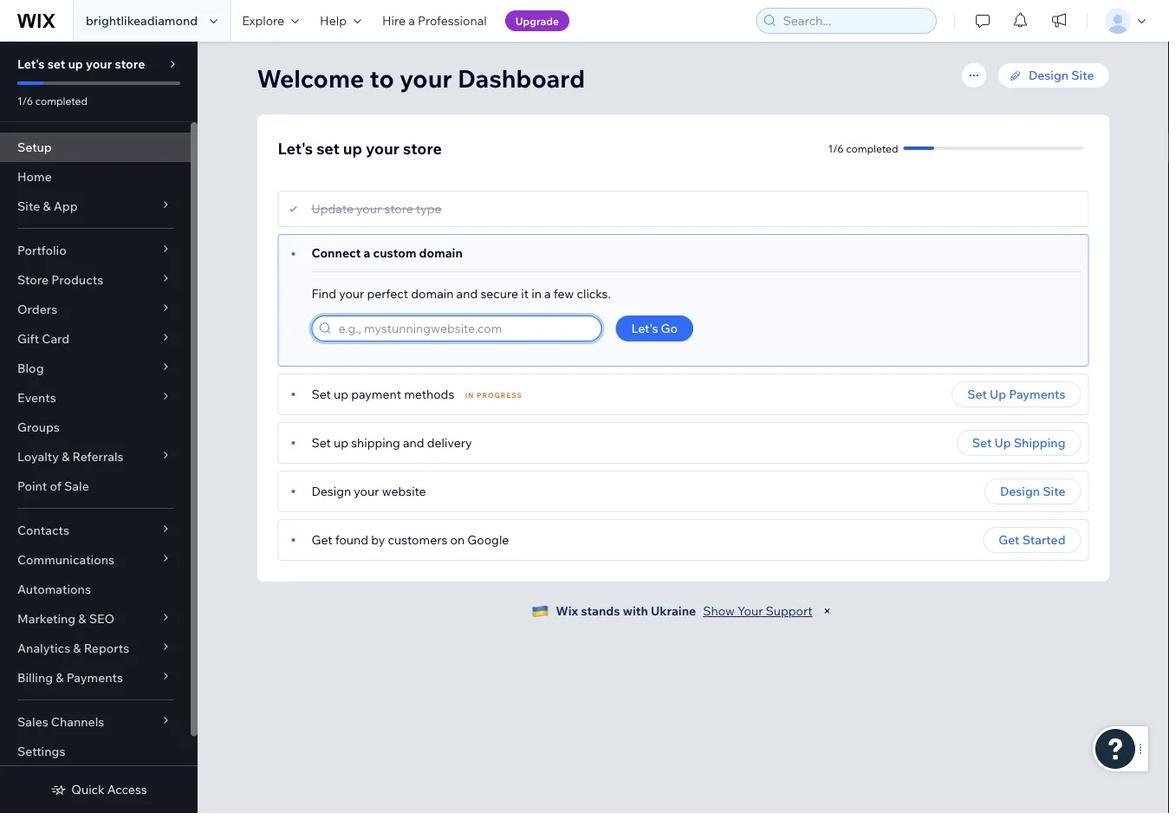 Task type: locate. For each thing, give the bounding box(es) containing it.
2 vertical spatial let's
[[632, 321, 658, 336]]

let's inside sidebar element
[[17, 56, 45, 72]]

0 vertical spatial let's set up your store
[[17, 56, 145, 72]]

1 vertical spatial set
[[317, 138, 340, 158]]

1 vertical spatial let's
[[278, 138, 313, 158]]

methods
[[404, 387, 454, 402]]

started
[[1023, 532, 1066, 547]]

in
[[532, 286, 542, 301]]

marketing
[[17, 611, 76, 626]]

payments inside popup button
[[66, 670, 123, 685]]

& right loyalty
[[62, 449, 70, 464]]

0 horizontal spatial set
[[47, 56, 65, 72]]

domain for perfect
[[411, 286, 454, 301]]

store down brightlikeadiamond
[[115, 56, 145, 72]]

update
[[312, 201, 354, 216]]

1 vertical spatial completed
[[846, 142, 899, 155]]

set
[[312, 387, 331, 402], [968, 387, 987, 402], [312, 435, 331, 450], [972, 435, 992, 450]]

& for marketing
[[78, 611, 86, 626]]

0 vertical spatial up
[[990, 387, 1006, 402]]

0 horizontal spatial let's set up your store
[[17, 56, 145, 72]]

0 vertical spatial completed
[[35, 94, 88, 107]]

up left the shipping
[[334, 435, 348, 450]]

get inside 'button'
[[999, 532, 1020, 547]]

1 horizontal spatial and
[[456, 286, 478, 301]]

settings link
[[0, 737, 191, 766]]

0 horizontal spatial let's
[[17, 56, 45, 72]]

design inside button
[[1000, 484, 1040, 499]]

set inside button
[[972, 435, 992, 450]]

1 vertical spatial let's set up your store
[[278, 138, 442, 158]]

1/6 inside sidebar element
[[17, 94, 33, 107]]

1 horizontal spatial 1/6
[[828, 142, 844, 155]]

brightlikeadiamond
[[86, 13, 198, 28]]

0 vertical spatial let's
[[17, 56, 45, 72]]

1 vertical spatial domain
[[411, 286, 454, 301]]

payment
[[351, 387, 401, 402]]

events button
[[0, 383, 191, 413]]

2 get from the left
[[999, 532, 1020, 547]]

1 get from the left
[[312, 532, 333, 547]]

up
[[990, 387, 1006, 402], [995, 435, 1011, 450]]

0 horizontal spatial and
[[403, 435, 424, 450]]

by
[[371, 532, 385, 547]]

set up shipping and delivery
[[312, 435, 472, 450]]

0 horizontal spatial 1/6
[[17, 94, 33, 107]]

let's up update
[[278, 138, 313, 158]]

sales
[[17, 714, 48, 729]]

products
[[51, 272, 103, 287]]

professional
[[418, 13, 487, 28]]

1 horizontal spatial get
[[999, 532, 1020, 547]]

design site link
[[998, 62, 1110, 88]]

get for get found by customers on google
[[312, 532, 333, 547]]

& inside dropdown button
[[62, 449, 70, 464]]

& inside popup button
[[56, 670, 64, 685]]

up up update
[[343, 138, 362, 158]]

0 vertical spatial and
[[456, 286, 478, 301]]

site & app
[[17, 199, 78, 214]]

1 vertical spatial payments
[[66, 670, 123, 685]]

0 vertical spatial domain
[[419, 245, 463, 260]]

your inside sidebar element
[[86, 56, 112, 72]]

design your website
[[312, 484, 426, 499]]

hire a professional
[[382, 13, 487, 28]]

set up shipping
[[972, 435, 1066, 450]]

your right the to
[[400, 63, 452, 93]]

type
[[416, 201, 442, 216]]

up up setup link
[[68, 56, 83, 72]]

set left payment
[[312, 387, 331, 402]]

sale
[[64, 479, 89, 494]]

payments for billing & payments
[[66, 670, 123, 685]]

events
[[17, 390, 56, 405]]

1/6 completed
[[17, 94, 88, 107], [828, 142, 899, 155]]

set up update
[[317, 138, 340, 158]]

up up set up shipping on the right of the page
[[990, 387, 1006, 402]]

and left delivery
[[403, 435, 424, 450]]

get left found at the left bottom of page
[[312, 532, 333, 547]]

shipping
[[351, 435, 400, 450]]

1/6
[[17, 94, 33, 107], [828, 142, 844, 155]]

site & app button
[[0, 192, 191, 221]]

set left the shipping
[[312, 435, 331, 450]]

2 horizontal spatial let's
[[632, 321, 658, 336]]

store left type
[[384, 201, 413, 216]]

1 horizontal spatial let's
[[278, 138, 313, 158]]

and left secure
[[456, 286, 478, 301]]

1 horizontal spatial payments
[[1009, 387, 1066, 402]]

automations
[[17, 582, 91, 597]]

1 vertical spatial a
[[364, 245, 370, 260]]

& left app
[[43, 199, 51, 214]]

orders button
[[0, 295, 191, 324]]

a inside 'link'
[[408, 13, 415, 28]]

set up setup
[[47, 56, 65, 72]]

help button
[[310, 0, 372, 42]]

payments down analytics & reports dropdown button at the left bottom of page
[[66, 670, 123, 685]]

1 vertical spatial 1/6 completed
[[828, 142, 899, 155]]

few
[[554, 286, 574, 301]]

blog button
[[0, 354, 191, 383]]

up left shipping
[[995, 435, 1011, 450]]

1 vertical spatial store
[[403, 138, 442, 158]]

up
[[68, 56, 83, 72], [343, 138, 362, 158], [334, 387, 348, 402], [334, 435, 348, 450]]

0 vertical spatial payments
[[1009, 387, 1066, 402]]

set for set up shipping and delivery
[[312, 435, 331, 450]]

it
[[521, 286, 529, 301]]

1 horizontal spatial 1/6 completed
[[828, 142, 899, 155]]

design site
[[1029, 68, 1094, 83], [1000, 484, 1066, 499]]

in
[[465, 391, 475, 400]]

analytics & reports button
[[0, 634, 191, 663]]

1 horizontal spatial set
[[317, 138, 340, 158]]

a right hire
[[408, 13, 415, 28]]

1 vertical spatial site
[[17, 199, 40, 214]]

store up type
[[403, 138, 442, 158]]

1 horizontal spatial let's set up your store
[[278, 138, 442, 158]]

2 vertical spatial store
[[384, 201, 413, 216]]

connect a custom domain
[[312, 245, 463, 260]]

2 vertical spatial site
[[1043, 484, 1066, 499]]

your down brightlikeadiamond
[[86, 56, 112, 72]]

custom
[[373, 245, 416, 260]]

1 horizontal spatial completed
[[846, 142, 899, 155]]

set for set up shipping
[[972, 435, 992, 450]]

set up set up shipping on the right of the page
[[968, 387, 987, 402]]

1 horizontal spatial site
[[1043, 484, 1066, 499]]

domain right perfect
[[411, 286, 454, 301]]

0 horizontal spatial payments
[[66, 670, 123, 685]]

portfolio button
[[0, 236, 191, 265]]

let's set up your store
[[17, 56, 145, 72], [278, 138, 442, 158]]

up inside button
[[995, 435, 1011, 450]]

store
[[115, 56, 145, 72], [403, 138, 442, 158], [384, 201, 413, 216]]

secure
[[481, 286, 518, 301]]

reports
[[84, 641, 129, 656]]

let's set up your store down brightlikeadiamond
[[17, 56, 145, 72]]

set
[[47, 56, 65, 72], [317, 138, 340, 158]]

& left reports
[[73, 641, 81, 656]]

dashboard
[[458, 63, 585, 93]]

0 vertical spatial site
[[1072, 68, 1094, 83]]

0 vertical spatial 1/6
[[17, 94, 33, 107]]

payments up shipping
[[1009, 387, 1066, 402]]

completed inside sidebar element
[[35, 94, 88, 107]]

up inside sidebar element
[[68, 56, 83, 72]]

gift card button
[[0, 324, 191, 354]]

0 horizontal spatial 1/6 completed
[[17, 94, 88, 107]]

0 horizontal spatial get
[[312, 532, 333, 547]]

& left seo
[[78, 611, 86, 626]]

domain up find your perfect domain and secure it in a few clicks.
[[419, 245, 463, 260]]

get
[[312, 532, 333, 547], [999, 532, 1020, 547]]

stands
[[581, 603, 620, 619]]

your
[[738, 603, 763, 619]]

& right billing
[[56, 670, 64, 685]]

0 vertical spatial set
[[47, 56, 65, 72]]

0 vertical spatial 1/6 completed
[[17, 94, 88, 107]]

get started
[[999, 532, 1066, 547]]

groups link
[[0, 413, 191, 442]]

up for payments
[[990, 387, 1006, 402]]

set left shipping
[[972, 435, 992, 450]]

get left started
[[999, 532, 1020, 547]]

let's up setup
[[17, 56, 45, 72]]

communications button
[[0, 545, 191, 575]]

0 horizontal spatial completed
[[35, 94, 88, 107]]

find
[[312, 286, 336, 301]]

upgrade button
[[505, 10, 570, 31]]

set inside button
[[968, 387, 987, 402]]

1 horizontal spatial a
[[408, 13, 415, 28]]

1 vertical spatial up
[[995, 435, 1011, 450]]

settings
[[17, 744, 65, 759]]

set up shipping button
[[957, 430, 1081, 456]]

a
[[408, 13, 415, 28], [364, 245, 370, 260], [544, 286, 551, 301]]

& inside popup button
[[78, 611, 86, 626]]

0 vertical spatial store
[[115, 56, 145, 72]]

site inside button
[[1043, 484, 1066, 499]]

get for get started
[[999, 532, 1020, 547]]

let's left 'go' at the top of page
[[632, 321, 658, 336]]

portfolio
[[17, 243, 66, 258]]

contacts button
[[0, 516, 191, 545]]

a right in
[[544, 286, 551, 301]]

update your store type
[[312, 201, 442, 216]]

communications
[[17, 552, 114, 567]]

channels
[[51, 714, 104, 729]]

gift
[[17, 331, 39, 346]]

quick access
[[71, 782, 147, 797]]

up inside button
[[990, 387, 1006, 402]]

billing & payments button
[[0, 663, 191, 693]]

1 vertical spatial design site
[[1000, 484, 1066, 499]]

0 vertical spatial a
[[408, 13, 415, 28]]

1 vertical spatial and
[[403, 435, 424, 450]]

home
[[17, 169, 52, 184]]

&
[[43, 199, 51, 214], [62, 449, 70, 464], [78, 611, 86, 626], [73, 641, 81, 656], [56, 670, 64, 685]]

design site inside button
[[1000, 484, 1066, 499]]

1 vertical spatial 1/6
[[828, 142, 844, 155]]

let's set up your store up update your store type
[[278, 138, 442, 158]]

delivery
[[427, 435, 472, 450]]

0 horizontal spatial site
[[17, 199, 40, 214]]

payments inside button
[[1009, 387, 1066, 402]]

2 horizontal spatial a
[[544, 286, 551, 301]]

a for custom
[[364, 245, 370, 260]]

a left custom
[[364, 245, 370, 260]]

& for analytics
[[73, 641, 81, 656]]

0 horizontal spatial a
[[364, 245, 370, 260]]



Task type: describe. For each thing, give the bounding box(es) containing it.
sidebar element
[[0, 42, 198, 813]]

1/6 completed inside sidebar element
[[17, 94, 88, 107]]

loyalty & referrals
[[17, 449, 124, 464]]

let's inside button
[[632, 321, 658, 336]]

set up payment methods
[[312, 387, 454, 402]]

connect
[[312, 245, 361, 260]]

with
[[623, 603, 648, 619]]

analytics
[[17, 641, 70, 656]]

card
[[42, 331, 70, 346]]

2 horizontal spatial site
[[1072, 68, 1094, 83]]

let's go button
[[616, 316, 694, 342]]

up for shipping
[[995, 435, 1011, 450]]

explore
[[242, 13, 284, 28]]

your right update
[[356, 201, 382, 216]]

analytics & reports
[[17, 641, 129, 656]]

go
[[661, 321, 678, 336]]

store
[[17, 272, 49, 287]]

show
[[703, 603, 735, 619]]

hire
[[382, 13, 406, 28]]

& for site
[[43, 199, 51, 214]]

show your support button
[[703, 603, 813, 619]]

e.g., mystunningwebsite.com field
[[333, 316, 596, 341]]

& for loyalty
[[62, 449, 70, 464]]

set inside sidebar element
[[47, 56, 65, 72]]

payments for set up payments
[[1009, 387, 1066, 402]]

get started button
[[983, 527, 1081, 553]]

set for set up payment methods
[[312, 387, 331, 402]]

loyalty & referrals button
[[0, 442, 191, 472]]

quick
[[71, 782, 105, 797]]

billing
[[17, 670, 53, 685]]

to
[[370, 63, 394, 93]]

point of sale link
[[0, 472, 191, 501]]

automations link
[[0, 575, 191, 604]]

groups
[[17, 420, 60, 435]]

upgrade
[[516, 14, 559, 27]]

find your perfect domain and secure it in a few clicks.
[[312, 286, 611, 301]]

Search... field
[[778, 9, 931, 33]]

welcome to your dashboard
[[257, 63, 585, 93]]

website
[[382, 484, 426, 499]]

home link
[[0, 162, 191, 192]]

perfect
[[367, 286, 408, 301]]

marketing & seo
[[17, 611, 115, 626]]

ukraine
[[651, 603, 696, 619]]

app
[[54, 199, 78, 214]]

2 vertical spatial a
[[544, 286, 551, 301]]

site inside dropdown button
[[17, 199, 40, 214]]

welcome
[[257, 63, 364, 93]]

your right find
[[339, 286, 364, 301]]

marketing & seo button
[[0, 604, 191, 634]]

point of sale
[[17, 479, 89, 494]]

domain for custom
[[419, 245, 463, 260]]

your left website
[[354, 484, 379, 499]]

set up payments
[[968, 387, 1066, 402]]

setup link
[[0, 133, 191, 162]]

wix
[[556, 603, 578, 619]]

billing & payments
[[17, 670, 123, 685]]

customers
[[388, 532, 448, 547]]

store products
[[17, 272, 103, 287]]

help
[[320, 13, 347, 28]]

let's set up your store inside sidebar element
[[17, 56, 145, 72]]

set for set up payments
[[968, 387, 987, 402]]

found
[[335, 532, 368, 547]]

shipping
[[1014, 435, 1066, 450]]

access
[[107, 782, 147, 797]]

clicks.
[[577, 286, 611, 301]]

a for professional
[[408, 13, 415, 28]]

store inside sidebar element
[[115, 56, 145, 72]]

sales channels button
[[0, 707, 191, 737]]

orders
[[17, 302, 57, 317]]

of
[[50, 479, 61, 494]]

on
[[450, 532, 465, 547]]

setup
[[17, 140, 52, 155]]

gift card
[[17, 331, 70, 346]]

up left payment
[[334, 387, 348, 402]]

quick access button
[[51, 782, 147, 798]]

get found by customers on google
[[312, 532, 509, 547]]

google
[[467, 532, 509, 547]]

referrals
[[72, 449, 124, 464]]

in progress
[[465, 391, 523, 400]]

design site button
[[985, 479, 1081, 505]]

store products button
[[0, 265, 191, 295]]

set up payments button
[[952, 381, 1081, 407]]

& for billing
[[56, 670, 64, 685]]

your up update your store type
[[366, 138, 400, 158]]

sales channels
[[17, 714, 104, 729]]

progress
[[477, 391, 523, 400]]

loyalty
[[17, 449, 59, 464]]

let's go
[[632, 321, 678, 336]]

0 vertical spatial design site
[[1029, 68, 1094, 83]]



Task type: vqa. For each thing, say whether or not it's contained in the screenshot.
the 'Create Blog Post'
no



